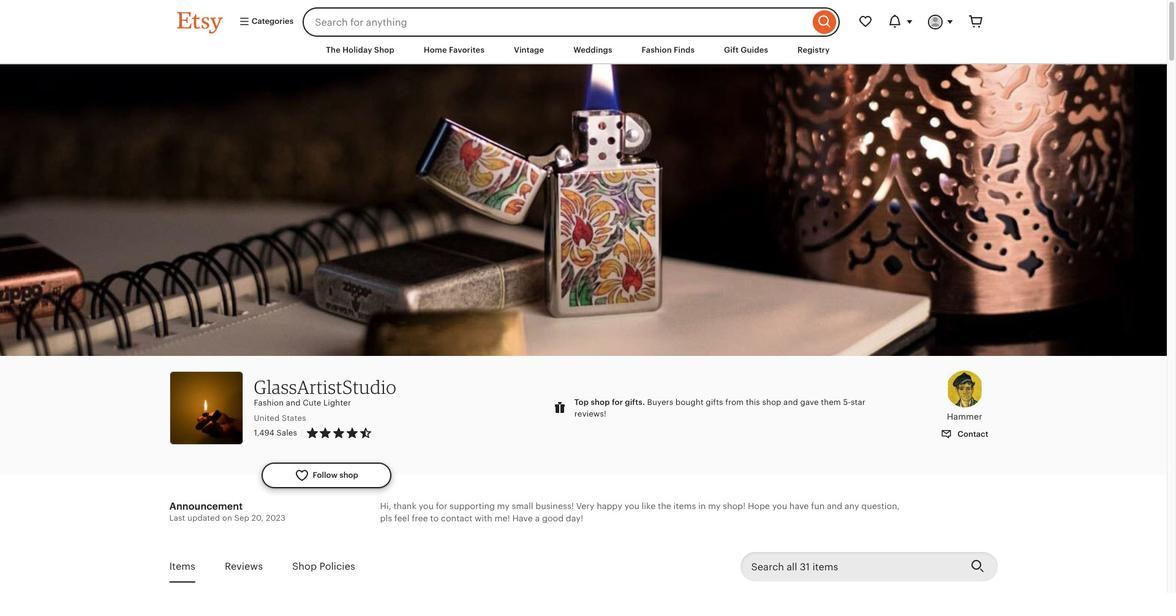 Task type: locate. For each thing, give the bounding box(es) containing it.
favorites
[[449, 45, 485, 55]]

for up to at the bottom left of page
[[436, 501, 447, 511]]

1 horizontal spatial and
[[784, 397, 798, 407]]

supporting
[[450, 501, 495, 511]]

my
[[497, 501, 510, 511], [708, 501, 721, 511]]

menu bar containing the holiday shop
[[155, 37, 1012, 64]]

you left like
[[625, 501, 640, 511]]

0 horizontal spatial shop
[[340, 471, 358, 480]]

announcement
[[169, 501, 243, 512]]

and
[[784, 397, 798, 407], [286, 399, 301, 408], [827, 501, 843, 511]]

and left gave
[[784, 397, 798, 407]]

top shop for gifts.
[[575, 397, 645, 407]]

hi, thank you for supporting my small business! very happy you like the items in my shop! hope you have fun and any question, pls feel free to contact with me! have a good day!
[[380, 501, 900, 523]]

hammer image
[[946, 371, 983, 408]]

from
[[726, 397, 744, 407]]

contact
[[956, 429, 989, 438]]

reviews link
[[225, 553, 263, 581]]

for inside 'hi, thank you for supporting my small business! very happy you like the items in my shop! hope you have fun and any question, pls feel free to contact with me! have a good day!'
[[436, 501, 447, 511]]

pls
[[380, 513, 392, 523]]

sales
[[277, 428, 297, 438]]

shop right the 'holiday'
[[374, 45, 394, 55]]

follow
[[313, 471, 338, 480]]

registry link
[[789, 39, 839, 61]]

hope
[[748, 501, 770, 511]]

shop for top shop for gifts.
[[591, 397, 610, 407]]

holiday
[[343, 45, 372, 55]]

2 horizontal spatial and
[[827, 501, 843, 511]]

shop up reviews!
[[591, 397, 610, 407]]

2 my from the left
[[708, 501, 721, 511]]

none search field inside categories banner
[[303, 7, 840, 37]]

shop policies
[[292, 561, 355, 572]]

last
[[169, 514, 185, 523]]

2 horizontal spatial you
[[772, 501, 787, 511]]

to
[[430, 513, 439, 523]]

happy
[[597, 501, 622, 511]]

reviews!
[[575, 409, 607, 419]]

fashion finds link
[[633, 39, 704, 61]]

top
[[575, 397, 589, 407]]

finds
[[674, 45, 695, 55]]

1 horizontal spatial my
[[708, 501, 721, 511]]

you
[[419, 501, 434, 511], [625, 501, 640, 511], [772, 501, 787, 511]]

the
[[658, 501, 671, 511]]

you up free on the bottom of page
[[419, 501, 434, 511]]

shop left policies
[[292, 561, 317, 572]]

for left gifts. on the right bottom of page
[[612, 397, 623, 407]]

1 horizontal spatial shop
[[591, 397, 610, 407]]

categories
[[250, 17, 294, 26]]

for
[[612, 397, 623, 407], [436, 501, 447, 511]]

shop right the this
[[762, 397, 781, 407]]

0 horizontal spatial my
[[497, 501, 510, 511]]

with
[[475, 513, 492, 523]]

0 horizontal spatial you
[[419, 501, 434, 511]]

shop
[[374, 45, 394, 55], [292, 561, 317, 572]]

you left "have"
[[772, 501, 787, 511]]

2023
[[266, 514, 286, 523]]

buyers bought gifts from this shop and gave them 5-star reviews!
[[575, 397, 866, 419]]

0 vertical spatial fashion
[[642, 45, 672, 55]]

a
[[535, 513, 540, 523]]

1 my from the left
[[497, 501, 510, 511]]

1 vertical spatial shop
[[292, 561, 317, 572]]

hi,
[[380, 501, 391, 511]]

and up the states
[[286, 399, 301, 408]]

0 horizontal spatial fashion
[[254, 399, 284, 408]]

states
[[282, 413, 306, 423]]

categories button
[[229, 11, 299, 33]]

weddings
[[574, 45, 612, 55]]

fun
[[811, 501, 825, 511]]

business!
[[536, 501, 574, 511]]

buyers
[[647, 397, 673, 407]]

glassartiststudio fashion and cute lighter
[[254, 376, 396, 408]]

on
[[222, 514, 232, 523]]

items
[[674, 501, 696, 511]]

fashion up the united
[[254, 399, 284, 408]]

shop right the follow
[[340, 471, 358, 480]]

fashion left finds at right top
[[642, 45, 672, 55]]

fashion inside menu bar
[[642, 45, 672, 55]]

0 horizontal spatial and
[[286, 399, 301, 408]]

gifts.
[[625, 397, 645, 407]]

the
[[326, 45, 341, 55]]

1 horizontal spatial shop
[[374, 45, 394, 55]]

and right fun
[[827, 501, 843, 511]]

1 vertical spatial for
[[436, 501, 447, 511]]

2 horizontal spatial shop
[[762, 397, 781, 407]]

follow shop button
[[261, 463, 391, 488]]

any
[[845, 501, 859, 511]]

the holiday shop
[[326, 45, 394, 55]]

them
[[821, 397, 841, 407]]

my up me!
[[497, 501, 510, 511]]

1 horizontal spatial you
[[625, 501, 640, 511]]

shop for follow shop
[[340, 471, 358, 480]]

1 horizontal spatial fashion
[[642, 45, 672, 55]]

gifts
[[706, 397, 723, 407]]

5-
[[843, 397, 851, 407]]

registry
[[798, 45, 830, 55]]

1 vertical spatial fashion
[[254, 399, 284, 408]]

shop inside button
[[340, 471, 358, 480]]

0 horizontal spatial for
[[436, 501, 447, 511]]

menu bar
[[155, 37, 1012, 64]]

20,
[[252, 514, 264, 523]]

free
[[412, 513, 428, 523]]

Search for anything text field
[[303, 7, 810, 37]]

vintage link
[[505, 39, 553, 61]]

vintage
[[514, 45, 544, 55]]

shop
[[591, 397, 610, 407], [762, 397, 781, 407], [340, 471, 358, 480]]

1 horizontal spatial for
[[612, 397, 623, 407]]

None search field
[[303, 7, 840, 37]]

my right in
[[708, 501, 721, 511]]



Task type: describe. For each thing, give the bounding box(es) containing it.
gift
[[724, 45, 739, 55]]

feel
[[394, 513, 410, 523]]

hammer
[[947, 412, 982, 422]]

small
[[512, 501, 533, 511]]

united states
[[254, 413, 306, 423]]

2 you from the left
[[625, 501, 640, 511]]

items link
[[169, 553, 195, 581]]

cute
[[303, 399, 321, 408]]

gave
[[800, 397, 819, 407]]

and inside 'hi, thank you for supporting my small business! very happy you like the items in my shop! hope you have fun and any question, pls feel free to contact with me! have a good day!'
[[827, 501, 843, 511]]

shop!
[[723, 501, 746, 511]]

Search all 31 items text field
[[740, 552, 961, 582]]

home favorites link
[[415, 39, 494, 61]]

guides
[[741, 45, 768, 55]]

fashion inside glassartiststudio fashion and cute lighter
[[254, 399, 284, 408]]

items
[[169, 561, 195, 572]]

reviews
[[225, 561, 263, 572]]

gift guides
[[724, 45, 768, 55]]

have
[[790, 501, 809, 511]]

weddings link
[[564, 39, 622, 61]]

glassartiststudio
[[254, 376, 396, 398]]

categories banner
[[155, 0, 1012, 37]]

bought
[[676, 397, 704, 407]]

and inside glassartiststudio fashion and cute lighter
[[286, 399, 301, 408]]

1,494
[[254, 428, 274, 438]]

day!
[[566, 513, 583, 523]]

very
[[576, 501, 595, 511]]

contact
[[441, 513, 473, 523]]

this
[[746, 397, 760, 407]]

gift guides link
[[715, 39, 778, 61]]

shop policies link
[[292, 553, 355, 581]]

3 you from the left
[[772, 501, 787, 511]]

me!
[[495, 513, 510, 523]]

shop inside 'buyers bought gifts from this shop and gave them 5-star reviews!'
[[762, 397, 781, 407]]

like
[[642, 501, 656, 511]]

and inside 'buyers bought gifts from this shop and gave them 5-star reviews!'
[[784, 397, 798, 407]]

announcement last updated on sep 20, 2023
[[169, 501, 286, 523]]

follow shop
[[313, 471, 358, 480]]

home favorites
[[424, 45, 485, 55]]

|
[[301, 428, 303, 438]]

fashion finds
[[642, 45, 695, 55]]

hammer link
[[932, 371, 998, 423]]

the holiday shop link
[[317, 39, 404, 61]]

updated
[[187, 514, 220, 523]]

star
[[851, 397, 866, 407]]

in
[[698, 501, 706, 511]]

sep
[[234, 514, 249, 523]]

0 horizontal spatial shop
[[292, 561, 317, 572]]

contact button
[[932, 423, 998, 446]]

0 vertical spatial for
[[612, 397, 623, 407]]

have
[[512, 513, 533, 523]]

0 vertical spatial shop
[[374, 45, 394, 55]]

home
[[424, 45, 447, 55]]

united
[[254, 413, 280, 423]]

1 you from the left
[[419, 501, 434, 511]]

policies
[[319, 561, 355, 572]]

1,494 sales |
[[254, 428, 303, 438]]

lighter
[[324, 399, 351, 408]]

question,
[[862, 501, 900, 511]]

good
[[542, 513, 564, 523]]

thank
[[394, 501, 416, 511]]



Task type: vqa. For each thing, say whether or not it's contained in the screenshot.
this listing
no



